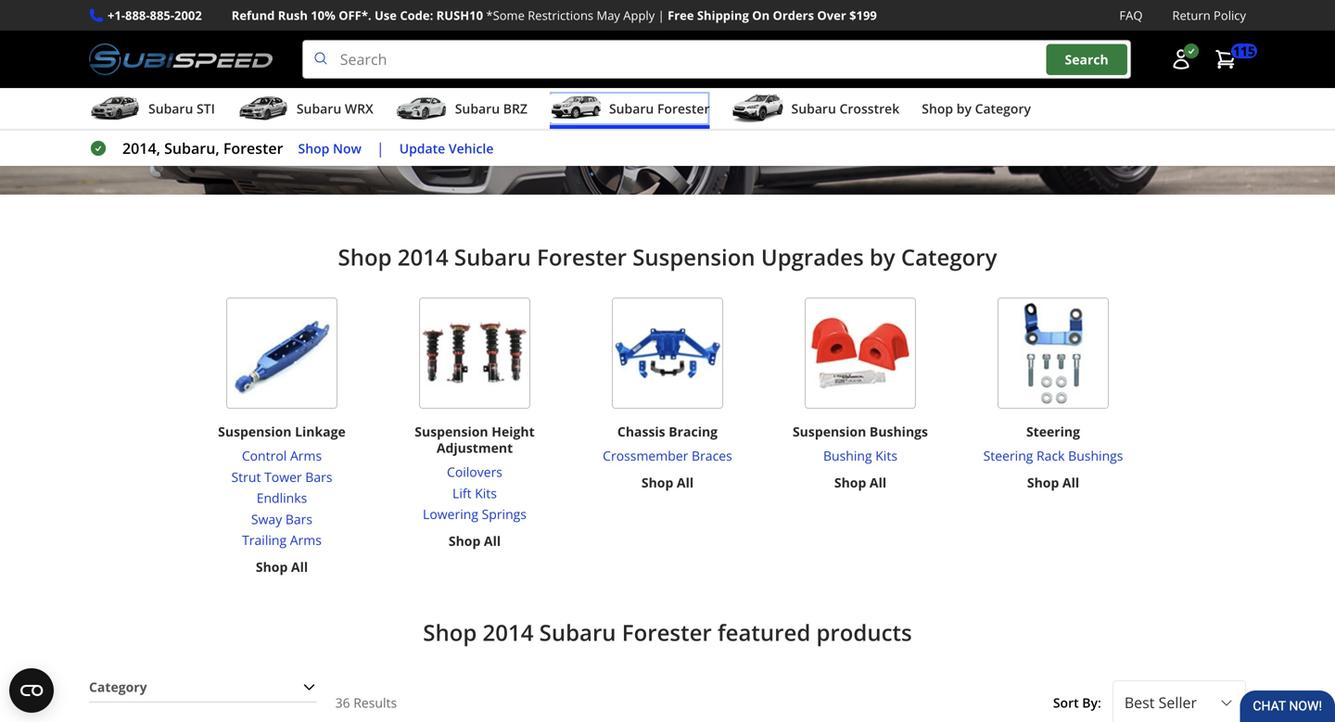 Task type: vqa. For each thing, say whether or not it's contained in the screenshot.
left Must
no



Task type: locate. For each thing, give the bounding box(es) containing it.
kits inside suspension height adjustment coilovers lift kits lowering springs shop all
[[475, 484, 497, 502]]

springs
[[482, 505, 527, 523]]

1 vertical spatial kits
[[475, 484, 497, 502]]

0 horizontal spatial kits
[[475, 484, 497, 502]]

update vehicle
[[399, 139, 494, 157]]

suspension inside suspension height adjustment coilovers lift kits lowering springs shop all
[[415, 423, 488, 440]]

0 vertical spatial category
[[975, 100, 1031, 117]]

trailing arms link
[[231, 530, 332, 551]]

kits inside suspension bushings bushing kits shop all
[[875, 447, 897, 465]]

bushings up "bushing kits" link
[[870, 423, 928, 440]]

1 horizontal spatial kits
[[875, 447, 897, 465]]

bushings right rack
[[1068, 447, 1123, 465]]

shop now link
[[298, 138, 361, 159]]

steering
[[1026, 423, 1080, 440], [983, 447, 1033, 465]]

suspension
[[633, 242, 755, 272], [218, 423, 292, 440], [415, 423, 488, 440], [793, 423, 866, 440]]

subaru inside dropdown button
[[148, 100, 193, 117]]

all down "bushing kits" link
[[870, 474, 886, 491]]

lift
[[452, 484, 471, 502]]

upgrades
[[761, 242, 864, 272]]

forester inside "dropdown button"
[[657, 100, 710, 117]]

a subaru sti thumbnail image image
[[89, 95, 141, 122]]

control arms link
[[231, 446, 332, 467]]

lowering
[[423, 505, 478, 523]]

1 vertical spatial bars
[[285, 510, 313, 528]]

subaru for subaru forester
[[609, 100, 654, 117]]

suspension for suspension height adjustment coilovers lift kits lowering springs shop all
[[415, 423, 488, 440]]

0 vertical spatial arms
[[290, 447, 322, 465]]

0 horizontal spatial bushings
[[870, 423, 928, 440]]

subaru wrx
[[297, 100, 373, 117]]

0 vertical spatial steering
[[1026, 423, 1080, 440]]

shop now
[[298, 139, 361, 157]]

now
[[333, 139, 361, 157]]

subaru sti button
[[89, 92, 215, 129]]

| left free
[[658, 7, 664, 24]]

a subaru forester thumbnail image image
[[550, 95, 602, 122]]

suspension inside suspension bushings bushing kits shop all
[[793, 423, 866, 440]]

0 vertical spatial by
[[957, 100, 972, 117]]

0 vertical spatial bushings
[[870, 423, 928, 440]]

bushings
[[870, 423, 928, 440], [1068, 447, 1123, 465]]

all inside chassis bracing crossmember braces shop all
[[677, 474, 694, 491]]

0 vertical spatial bars
[[305, 468, 332, 486]]

2 arms from the top
[[290, 531, 322, 549]]

a subaru crosstrek thumbnail image image
[[732, 95, 784, 122]]

steering up rack
[[1026, 423, 1080, 440]]

36
[[335, 694, 350, 711]]

shop all link down lowering springs link
[[449, 531, 501, 552]]

shop inside chassis bracing crossmember braces shop all
[[641, 474, 673, 491]]

steering left rack
[[983, 447, 1033, 465]]

shop 2014 subaru forester featured products
[[423, 618, 912, 648]]

0 horizontal spatial 2014
[[398, 242, 448, 272]]

all down springs
[[484, 532, 501, 550]]

2014
[[398, 242, 448, 272], [483, 618, 533, 648]]

all for braces
[[677, 474, 694, 491]]

arms down sway bars link
[[290, 531, 322, 549]]

shop all link down "bushing kits" link
[[834, 472, 886, 493]]

suspension inside "suspension linkage control arms strut tower bars endlinks sway bars trailing arms shop all"
[[218, 423, 292, 440]]

+1-
[[108, 7, 125, 24]]

1 vertical spatial by
[[869, 242, 895, 272]]

search button
[[1046, 44, 1127, 75]]

apply
[[623, 7, 655, 24]]

rush
[[278, 7, 308, 24]]

height
[[492, 423, 535, 440]]

1 arms from the top
[[290, 447, 322, 465]]

return policy link
[[1172, 6, 1246, 25]]

all inside "suspension linkage control arms strut tower bars endlinks sway bars trailing arms shop all"
[[291, 558, 308, 576]]

open widget image
[[9, 668, 54, 713]]

bars right tower
[[305, 468, 332, 486]]

all down steering rack bushings "link"
[[1062, 474, 1079, 491]]

1 vertical spatial 2014
[[483, 618, 533, 648]]

all inside suspension height adjustment coilovers lift kits lowering springs shop all
[[484, 532, 501, 550]]

bushings inside steering steering rack bushings shop all
[[1068, 447, 1123, 465]]

category
[[975, 100, 1031, 117], [901, 242, 997, 272]]

arms
[[290, 447, 322, 465], [290, 531, 322, 549]]

a subaru brz thumbnail image image
[[396, 95, 448, 122]]

search input field
[[302, 40, 1131, 79]]

category inside dropdown button
[[975, 100, 1031, 117]]

by
[[957, 100, 972, 117], [869, 242, 895, 272]]

shop all link
[[641, 472, 694, 493], [834, 472, 886, 493], [1027, 472, 1079, 493], [449, 531, 501, 552], [256, 557, 308, 578]]

control
[[242, 447, 287, 465]]

0 vertical spatial 2014
[[398, 242, 448, 272]]

kits
[[875, 447, 897, 465], [475, 484, 497, 502]]

+1-888-885-2002 link
[[108, 6, 202, 25]]

subaru inside dropdown button
[[297, 100, 341, 117]]

0 vertical spatial kits
[[875, 447, 897, 465]]

kits down coilovers link on the bottom of the page
[[475, 484, 497, 502]]

subaru wrx button
[[237, 92, 373, 129]]

subaru
[[148, 100, 193, 117], [297, 100, 341, 117], [455, 100, 500, 117], [609, 100, 654, 117], [791, 100, 836, 117], [454, 242, 531, 272], [539, 618, 616, 648]]

|
[[658, 7, 664, 24], [376, 138, 384, 158]]

1 vertical spatial steering
[[983, 447, 1033, 465]]

category
[[89, 678, 147, 696]]

1 vertical spatial arms
[[290, 531, 322, 549]]

over
[[817, 7, 846, 24]]

sway
[[251, 510, 282, 528]]

$199
[[849, 7, 877, 24]]

shop all link down steering rack bushings "link"
[[1027, 472, 1079, 493]]

restrictions
[[528, 7, 593, 24]]

| right now
[[376, 138, 384, 158]]

1 horizontal spatial 2014
[[483, 618, 533, 648]]

bars down endlinks 'link'
[[285, 510, 313, 528]]

1 horizontal spatial by
[[957, 100, 972, 117]]

shop
[[922, 100, 953, 117], [298, 139, 329, 157], [338, 242, 392, 272], [641, 474, 673, 491], [834, 474, 866, 491], [1027, 474, 1059, 491], [449, 532, 481, 550], [256, 558, 288, 576], [423, 618, 477, 648]]

1 horizontal spatial |
[[658, 7, 664, 24]]

wrx
[[345, 100, 373, 117]]

rack
[[1037, 447, 1065, 465]]

all down trailing arms link
[[291, 558, 308, 576]]

2014 for shop 2014 subaru forester suspension upgrades by category
[[398, 242, 448, 272]]

shop inside dropdown button
[[922, 100, 953, 117]]

code:
[[400, 7, 433, 24]]

all inside steering steering rack bushings shop all
[[1062, 474, 1079, 491]]

subaru for subaru crosstrek
[[791, 100, 836, 117]]

forester
[[657, 100, 710, 117], [223, 138, 283, 158], [537, 242, 627, 272], [622, 618, 712, 648]]

arms down linkage
[[290, 447, 322, 465]]

shop all link down "crossmember braces" link
[[641, 472, 694, 493]]

0 horizontal spatial |
[[376, 138, 384, 158]]

coilovers link
[[423, 462, 527, 483]]

shop all link for bushing kits
[[834, 472, 886, 493]]

may
[[597, 7, 620, 24]]

shop all link down trailing arms link
[[256, 557, 308, 578]]

brz
[[503, 100, 527, 117]]

bushing
[[823, 447, 872, 465]]

all inside suspension bushings bushing kits shop all
[[870, 474, 886, 491]]

linkage
[[295, 423, 346, 440]]

0 vertical spatial |
[[658, 7, 664, 24]]

crossmember
[[603, 447, 688, 465]]

steering steering rack bushings shop all
[[983, 423, 1123, 491]]

0 horizontal spatial by
[[869, 242, 895, 272]]

suspension bushings image image
[[805, 298, 916, 409]]

subaru brz button
[[396, 92, 527, 129]]

braces
[[692, 447, 732, 465]]

steering rack bushings link
[[983, 446, 1123, 467]]

kits right bushing
[[875, 447, 897, 465]]

all for kits
[[870, 474, 886, 491]]

1 vertical spatial bushings
[[1068, 447, 1123, 465]]

subaru inside "dropdown button"
[[609, 100, 654, 117]]

a subaru wrx thumbnail image image
[[237, 95, 289, 122]]

Select... button
[[1112, 681, 1246, 722]]

suspension for suspension linkage control arms strut tower bars endlinks sway bars trailing arms shop all
[[218, 423, 292, 440]]

subaru brz
[[455, 100, 527, 117]]

1 horizontal spatial bushings
[[1068, 447, 1123, 465]]

subaru for subaru sti
[[148, 100, 193, 117]]

all down "crossmember braces" link
[[677, 474, 694, 491]]



Task type: describe. For each thing, give the bounding box(es) containing it.
bushing kits link
[[823, 446, 897, 467]]

products
[[816, 618, 912, 648]]

2014,
[[122, 138, 160, 158]]

strut
[[231, 468, 261, 486]]

115 button
[[1205, 41, 1257, 78]]

suspension linkage image image
[[226, 298, 337, 409]]

1 vertical spatial |
[[376, 138, 384, 158]]

10%
[[311, 7, 335, 24]]

tower
[[264, 468, 302, 486]]

suspension linkage control arms strut tower bars endlinks sway bars trailing arms shop all
[[218, 423, 346, 576]]

sway bars link
[[231, 509, 332, 530]]

all for bushings
[[1062, 474, 1079, 491]]

vehicle
[[449, 139, 494, 157]]

coilovers
[[447, 463, 502, 481]]

faq
[[1119, 7, 1143, 24]]

subaru crosstrek button
[[732, 92, 900, 129]]

by:
[[1082, 694, 1101, 711]]

lift kits link
[[423, 483, 527, 504]]

suspension height adjustment image image
[[419, 298, 530, 409]]

sti
[[197, 100, 215, 117]]

crossmember braces link
[[603, 446, 732, 467]]

shop inside suspension bushings bushing kits shop all
[[834, 474, 866, 491]]

results
[[353, 694, 397, 711]]

chassis
[[617, 423, 665, 440]]

lowering springs link
[[423, 504, 527, 525]]

subaru,
[[164, 138, 219, 158]]

bushings inside suspension bushings bushing kits shop all
[[870, 423, 928, 440]]

policy
[[1214, 7, 1246, 24]]

*some
[[486, 7, 525, 24]]

subaru for subaru wrx
[[297, 100, 341, 117]]

888-
[[125, 7, 150, 24]]

36 results
[[335, 694, 397, 711]]

crosstrek
[[839, 100, 900, 117]]

chassis bracing crossmember braces shop all
[[603, 423, 732, 491]]

category button
[[89, 673, 317, 702]]

select... image
[[1219, 696, 1234, 710]]

by inside dropdown button
[[957, 100, 972, 117]]

shipping
[[697, 7, 749, 24]]

subaru forester button
[[550, 92, 710, 129]]

shop all link for steering rack bushings
[[1027, 472, 1079, 493]]

sort
[[1053, 694, 1079, 711]]

bracing
[[669, 423, 718, 440]]

2014, subaru, forester
[[122, 138, 283, 158]]

return policy
[[1172, 7, 1246, 24]]

update vehicle button
[[399, 138, 494, 159]]

sort by:
[[1053, 694, 1101, 711]]

885-
[[150, 7, 174, 24]]

115
[[1233, 42, 1255, 60]]

shop inside suspension height adjustment coilovers lift kits lowering springs shop all
[[449, 532, 481, 550]]

faq link
[[1119, 6, 1143, 25]]

subaru forester
[[609, 100, 710, 117]]

shop by category button
[[922, 92, 1031, 129]]

featured
[[718, 618, 811, 648]]

suspension for suspension bushings bushing kits shop all
[[793, 423, 866, 440]]

shop 2014 subaru forester suspension upgrades by category
[[338, 242, 997, 272]]

update
[[399, 139, 445, 157]]

rush10
[[436, 7, 483, 24]]

shop all link for crossmember braces
[[641, 472, 694, 493]]

subispeed logo image
[[89, 40, 272, 79]]

suspension bushings bushing kits shop all
[[793, 423, 928, 491]]

endlinks link
[[231, 488, 332, 509]]

orders
[[773, 7, 814, 24]]

2014 for shop 2014 subaru forester featured products
[[483, 618, 533, 648]]

steering image image
[[998, 298, 1109, 409]]

on
[[752, 7, 770, 24]]

refund
[[232, 7, 275, 24]]

chassis bracing image image
[[612, 298, 723, 409]]

refund rush 10% off*. use code: rush10 *some restrictions may apply | free shipping on orders over $199
[[232, 7, 877, 24]]

subaru for subaru brz
[[455, 100, 500, 117]]

search
[[1065, 50, 1109, 68]]

off*.
[[339, 7, 371, 24]]

trailing
[[242, 531, 287, 549]]

endlinks
[[257, 489, 307, 507]]

shop by category
[[922, 100, 1031, 117]]

+1-888-885-2002
[[108, 7, 202, 24]]

adjustment
[[437, 439, 513, 457]]

strut tower bars link
[[231, 467, 332, 488]]

use
[[375, 7, 397, 24]]

button image
[[1170, 48, 1192, 71]]

suspension height adjustment coilovers lift kits lowering springs shop all
[[415, 423, 535, 550]]

free
[[668, 7, 694, 24]]

return
[[1172, 7, 1210, 24]]

subaru sti
[[148, 100, 215, 117]]

1 vertical spatial category
[[901, 242, 997, 272]]

shop inside steering steering rack bushings shop all
[[1027, 474, 1059, 491]]

2014-2018 subaru forester image
[[0, 0, 1335, 195]]

2002
[[174, 7, 202, 24]]

subaru crosstrek
[[791, 100, 900, 117]]

shop inside "suspension linkage control arms strut tower bars endlinks sway bars trailing arms shop all"
[[256, 558, 288, 576]]



